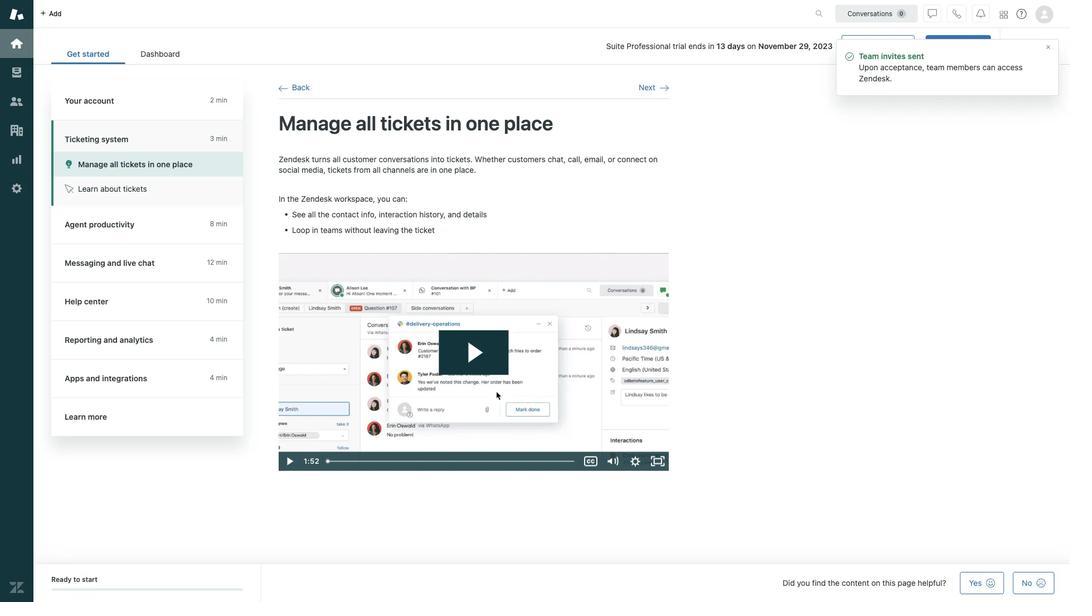 Task type: vqa. For each thing, say whether or not it's contained in the screenshot.


Task type: locate. For each thing, give the bounding box(es) containing it.
tickets down "turns"
[[328, 165, 352, 175]]

learn left the about
[[78, 184, 98, 194]]

your
[[951, 42, 967, 51]]

learn about tickets
[[78, 184, 147, 194]]

0 vertical spatial you
[[378, 194, 391, 203]]

learn inside dropdown button
[[65, 412, 86, 422]]

footer containing did you find the content on this page helpful?
[[33, 564, 1071, 602]]

without
[[345, 225, 372, 234]]

13
[[717, 42, 726, 51]]

0 vertical spatial manage all tickets in one place
[[279, 111, 554, 135]]

0 vertical spatial 4 min
[[210, 335, 228, 343]]

no
[[1023, 579, 1033, 588]]

suite
[[607, 42, 625, 51]]

tickets up conversations
[[381, 111, 442, 135]]

and inside 'heading'
[[86, 374, 100, 383]]

0 vertical spatial manage
[[279, 111, 352, 135]]

zendesk up social
[[279, 155, 310, 164]]

1 horizontal spatial place
[[504, 111, 554, 135]]

4 for reporting and analytics
[[210, 335, 214, 343]]

help center heading
[[51, 283, 254, 321]]

conversations
[[379, 155, 429, 164]]

team invites sent upon acceptance, team members can access zendesk.
[[859, 52, 1023, 83]]

min inside reporting and analytics heading
[[216, 335, 228, 343]]

in inside the content-title region
[[446, 111, 462, 135]]

you inside region
[[378, 194, 391, 203]]

8
[[210, 220, 214, 228]]

acceptance,
[[881, 63, 925, 72]]

call,
[[568, 155, 583, 164]]

get
[[67, 49, 80, 59]]

5 min from the top
[[216, 297, 228, 305]]

4 inside apps and integrations 'heading'
[[210, 374, 214, 382]]

place down ticketing system heading
[[172, 160, 193, 169]]

tab list containing get started
[[51, 44, 196, 64]]

0 vertical spatial 4
[[210, 335, 214, 343]]

in right the loop
[[312, 225, 319, 234]]

sent
[[908, 52, 925, 61]]

2 4 from the top
[[210, 374, 214, 382]]

one
[[466, 111, 500, 135], [157, 160, 170, 169], [439, 165, 453, 175]]

1 vertical spatial learn
[[65, 412, 86, 422]]

content-title region
[[279, 110, 669, 136]]

all
[[356, 111, 377, 135], [333, 155, 341, 164], [110, 160, 118, 169], [373, 165, 381, 175], [308, 210, 316, 219]]

1 vertical spatial manage all tickets in one place
[[78, 160, 193, 169]]

see all the contact info, interaction history, and details
[[292, 210, 487, 219]]

1 4 min from the top
[[210, 335, 228, 343]]

manage all tickets in one place button
[[54, 152, 243, 177]]

next button
[[639, 83, 669, 93]]

zendesk.
[[859, 74, 893, 83]]

4 inside reporting and analytics heading
[[210, 335, 214, 343]]

1 horizontal spatial manage all tickets in one place
[[279, 111, 554, 135]]

2 trial from the left
[[673, 42, 687, 51]]

in inside button
[[148, 160, 155, 169]]

place.
[[455, 165, 476, 175]]

trial for your
[[969, 42, 983, 51]]

one inside zendesk turns all customer conversations into tickets. whether customers chat, call, email, or connect on social media, tickets from all channels are in one place.
[[439, 165, 453, 175]]

0 horizontal spatial on
[[649, 155, 658, 164]]

from
[[354, 165, 371, 175]]

1 min from the top
[[216, 96, 228, 104]]

0 vertical spatial zendesk
[[279, 155, 310, 164]]

3 min from the top
[[216, 220, 228, 228]]

one up learn about tickets button
[[157, 160, 170, 169]]

info,
[[361, 210, 377, 219]]

learn inside button
[[78, 184, 98, 194]]

2 4 min from the top
[[210, 374, 228, 382]]

2 min
[[210, 96, 228, 104]]

10 min
[[207, 297, 228, 305]]

did you find the content on this page helpful?
[[783, 579, 947, 588]]

1 horizontal spatial trial
[[969, 42, 983, 51]]

on right connect
[[649, 155, 658, 164]]

and inside heading
[[104, 335, 118, 345]]

place
[[504, 111, 554, 135], [172, 160, 193, 169]]

trial left ends
[[673, 42, 687, 51]]

0 vertical spatial place
[[504, 111, 554, 135]]

min inside apps and integrations 'heading'
[[216, 374, 228, 382]]

tickets.
[[447, 155, 473, 164]]

manage up "turns"
[[279, 111, 352, 135]]

manage all tickets in one place inside button
[[78, 160, 193, 169]]

center
[[84, 297, 108, 306]]

your account
[[65, 96, 114, 105]]

messaging
[[65, 259, 105, 268]]

in up learn about tickets button
[[148, 160, 155, 169]]

account
[[84, 96, 114, 105]]

all right "turns"
[[333, 155, 341, 164]]

status
[[837, 39, 1060, 96]]

turns
[[312, 155, 331, 164]]

and inside heading
[[107, 259, 121, 268]]

chat,
[[548, 155, 566, 164]]

8 min
[[210, 220, 228, 228]]

and
[[448, 210, 461, 219], [107, 259, 121, 268], [104, 335, 118, 345], [86, 374, 100, 383]]

main element
[[0, 0, 33, 602]]

manage all tickets in one place up conversations
[[279, 111, 554, 135]]

4
[[210, 335, 214, 343], [210, 374, 214, 382]]

email,
[[585, 155, 606, 164]]

zendesk products image
[[1001, 11, 1008, 19]]

on inside footer
[[872, 579, 881, 588]]

ticket
[[415, 225, 435, 234]]

agent productivity heading
[[51, 206, 254, 244]]

on
[[748, 42, 757, 51], [649, 155, 658, 164], [872, 579, 881, 588]]

1 vertical spatial on
[[649, 155, 658, 164]]

learn more
[[65, 412, 107, 422]]

start
[[82, 576, 98, 584]]

details
[[464, 210, 487, 219]]

in up the tickets.
[[446, 111, 462, 135]]

zendesk image
[[9, 581, 24, 595]]

back button
[[279, 83, 310, 93]]

organizations image
[[9, 123, 24, 138]]

you
[[378, 194, 391, 203], [798, 579, 811, 588]]

in right are
[[431, 165, 437, 175]]

all down the system at the left top of the page
[[110, 160, 118, 169]]

2 vertical spatial on
[[872, 579, 881, 588]]

trial inside button
[[969, 42, 983, 51]]

min inside help center "heading"
[[216, 297, 228, 305]]

video thumbnail image
[[279, 253, 669, 471], [279, 253, 669, 471]]

learn for learn more
[[65, 412, 86, 422]]

all right see
[[308, 210, 316, 219]]

on right the days
[[748, 42, 757, 51]]

min inside messaging and live chat heading
[[216, 259, 228, 266]]

0 horizontal spatial manage
[[78, 160, 108, 169]]

teams
[[321, 225, 343, 234]]

back
[[292, 83, 310, 92]]

place up customers
[[504, 111, 554, 135]]

on left this
[[872, 579, 881, 588]]

manage inside manage all tickets in one place button
[[78, 160, 108, 169]]

min for messaging and live chat
[[216, 259, 228, 266]]

team
[[859, 52, 880, 61]]

trial right your
[[969, 42, 983, 51]]

4 min inside reporting and analytics heading
[[210, 335, 228, 343]]

you right the did
[[798, 579, 811, 588]]

status containing team invites sent
[[837, 39, 1060, 96]]

members
[[947, 63, 981, 72]]

notifications image
[[977, 9, 986, 18]]

tickets
[[381, 111, 442, 135], [120, 160, 146, 169], [328, 165, 352, 175], [123, 184, 147, 194]]

place inside manage all tickets in one place button
[[172, 160, 193, 169]]

trial
[[969, 42, 983, 51], [673, 42, 687, 51]]

footer
[[33, 564, 1071, 602]]

views image
[[9, 65, 24, 80]]

video element
[[279, 253, 669, 471]]

learn left more
[[65, 412, 86, 422]]

and left "live"
[[107, 259, 121, 268]]

2 min from the top
[[216, 135, 228, 142]]

1 vertical spatial 4
[[210, 374, 214, 382]]

0 horizontal spatial manage all tickets in one place
[[78, 160, 193, 169]]

admin image
[[9, 181, 24, 196]]

2 horizontal spatial on
[[872, 579, 881, 588]]

live
[[123, 259, 136, 268]]

min inside your account heading
[[216, 96, 228, 104]]

did
[[783, 579, 795, 588]]

1 4 from the top
[[210, 335, 214, 343]]

on inside zendesk turns all customer conversations into tickets. whether customers chat, call, email, or connect on social media, tickets from all channels are in one place.
[[649, 155, 658, 164]]

the right find
[[829, 579, 840, 588]]

invites
[[882, 52, 906, 61]]

4 min
[[210, 335, 228, 343], [210, 374, 228, 382]]

section
[[205, 35, 992, 57]]

1 horizontal spatial you
[[798, 579, 811, 588]]

manage all tickets in one place up learn about tickets button
[[78, 160, 193, 169]]

1 vertical spatial 4 min
[[210, 374, 228, 382]]

manage down ticketing system
[[78, 160, 108, 169]]

customers
[[508, 155, 546, 164]]

0 horizontal spatial one
[[157, 160, 170, 169]]

access
[[998, 63, 1023, 72]]

2 horizontal spatial one
[[466, 111, 500, 135]]

zendesk turns all customer conversations into tickets. whether customers chat, call, email, or connect on social media, tickets from all channels are in one place.
[[279, 155, 658, 175]]

find
[[813, 579, 826, 588]]

zendesk up see
[[301, 194, 332, 203]]

zendesk inside zendesk turns all customer conversations into tickets. whether customers chat, call, email, or connect on social media, tickets from all channels are in one place.
[[279, 155, 310, 164]]

1 vertical spatial you
[[798, 579, 811, 588]]

and left analytics
[[104, 335, 118, 345]]

min for apps and integrations
[[216, 374, 228, 382]]

1 vertical spatial place
[[172, 160, 193, 169]]

1 vertical spatial zendesk
[[301, 194, 332, 203]]

in
[[709, 42, 715, 51], [446, 111, 462, 135], [148, 160, 155, 169], [431, 165, 437, 175], [312, 225, 319, 234]]

all right from
[[373, 165, 381, 175]]

4 min from the top
[[216, 259, 228, 266]]

0 horizontal spatial trial
[[673, 42, 687, 51]]

1 trial from the left
[[969, 42, 983, 51]]

learn more heading
[[51, 398, 254, 437]]

min for agent productivity
[[216, 220, 228, 228]]

0 horizontal spatial place
[[172, 160, 193, 169]]

0 vertical spatial on
[[748, 42, 757, 51]]

button displays agent's chat status as invisible. image
[[929, 9, 938, 18]]

more
[[88, 412, 107, 422]]

and right apps
[[86, 374, 100, 383]]

section containing compare plans
[[205, 35, 992, 57]]

one down the into on the top of the page
[[439, 165, 453, 175]]

min inside agent productivity heading
[[216, 220, 228, 228]]

tab list
[[51, 44, 196, 64]]

one up whether at the top left
[[466, 111, 500, 135]]

compare plans button
[[842, 35, 915, 57]]

conversations
[[848, 10, 893, 18]]

chat now
[[1019, 42, 1053, 51]]

you left can:
[[378, 194, 391, 203]]

min inside ticketing system heading
[[216, 135, 228, 142]]

the inside footer
[[829, 579, 840, 588]]

1 horizontal spatial manage
[[279, 111, 352, 135]]

1 vertical spatial manage
[[78, 160, 108, 169]]

all inside button
[[110, 160, 118, 169]]

the right the in
[[287, 194, 299, 203]]

7 min from the top
[[216, 374, 228, 382]]

0 horizontal spatial you
[[378, 194, 391, 203]]

manage
[[279, 111, 352, 135], [78, 160, 108, 169]]

4 min inside apps and integrations 'heading'
[[210, 374, 228, 382]]

add button
[[33, 0, 68, 27]]

region
[[279, 154, 669, 471]]

trial for professional
[[673, 42, 687, 51]]

all up customer
[[356, 111, 377, 135]]

on inside section
[[748, 42, 757, 51]]

6 min from the top
[[216, 335, 228, 343]]

0 vertical spatial learn
[[78, 184, 98, 194]]

analytics
[[120, 335, 153, 345]]

1 horizontal spatial one
[[439, 165, 453, 175]]

1 horizontal spatial on
[[748, 42, 757, 51]]



Task type: describe. For each thing, give the bounding box(es) containing it.
loop in teams without leaving the ticket
[[292, 225, 435, 234]]

system
[[101, 135, 128, 144]]

min for ticketing system
[[216, 135, 228, 142]]

channels
[[383, 165, 415, 175]]

next
[[639, 83, 656, 92]]

media,
[[302, 165, 326, 175]]

content
[[842, 579, 870, 588]]

manage all tickets in one place inside the content-title region
[[279, 111, 554, 135]]

learn about tickets button
[[54, 177, 243, 201]]

apps and integrations
[[65, 374, 147, 383]]

4 for apps and integrations
[[210, 374, 214, 382]]

dashboard tab
[[125, 44, 196, 64]]

all inside the content-title region
[[356, 111, 377, 135]]

the up teams
[[318, 210, 330, 219]]

ends
[[689, 42, 707, 51]]

buy your trial button
[[926, 35, 992, 57]]

place inside the content-title region
[[504, 111, 554, 135]]

min for reporting and analytics
[[216, 335, 228, 343]]

in left 13
[[709, 42, 715, 51]]

about
[[100, 184, 121, 194]]

get started image
[[9, 36, 24, 51]]

min for help center
[[216, 297, 228, 305]]

tickets inside the content-title region
[[381, 111, 442, 135]]

ticketing system
[[65, 135, 128, 144]]

dashboard
[[141, 49, 180, 59]]

in
[[279, 194, 285, 203]]

upon
[[859, 63, 879, 72]]

buy
[[935, 42, 949, 51]]

29,
[[799, 42, 811, 51]]

integrations
[[102, 374, 147, 383]]

started
[[82, 49, 109, 59]]

close image
[[1046, 44, 1052, 50]]

reporting
[[65, 335, 102, 345]]

November 29, 2023 text field
[[759, 42, 833, 51]]

and left details
[[448, 210, 461, 219]]

yes
[[970, 579, 982, 588]]

min for your account
[[216, 96, 228, 104]]

ticketing system heading
[[51, 120, 254, 152]]

page
[[898, 579, 916, 588]]

conversations button
[[836, 5, 919, 23]]

learn for learn about tickets
[[78, 184, 98, 194]]

manage inside the content-title region
[[279, 111, 352, 135]]

and for reporting and analytics
[[104, 335, 118, 345]]

can
[[983, 63, 996, 72]]

or
[[608, 155, 616, 164]]

ticketing
[[65, 135, 99, 144]]

workspace,
[[334, 194, 375, 203]]

in inside zendesk turns all customer conversations into tickets. whether customers chat, call, email, or connect on social media, tickets from all channels are in one place.
[[431, 165, 437, 175]]

zendesk support image
[[9, 7, 24, 22]]

into
[[431, 155, 445, 164]]

ready
[[51, 576, 72, 584]]

no button
[[1014, 572, 1055, 595]]

social
[[279, 165, 300, 175]]

in the zendesk workspace, you can:
[[279, 194, 408, 203]]

connect
[[618, 155, 647, 164]]

messaging and live chat
[[65, 259, 155, 268]]

agent productivity
[[65, 220, 134, 229]]

the left ticket
[[401, 225, 413, 234]]

12
[[207, 259, 214, 266]]

to
[[73, 576, 80, 584]]

customers image
[[9, 94, 24, 109]]

history,
[[420, 210, 446, 219]]

helpful?
[[918, 579, 947, 588]]

buy your trial
[[935, 42, 983, 51]]

2
[[210, 96, 214, 104]]

help center
[[65, 297, 108, 306]]

add
[[49, 10, 62, 18]]

productivity
[[89, 220, 134, 229]]

progress-bar progress bar
[[51, 589, 243, 591]]

tickets right the about
[[123, 184, 147, 194]]

days
[[728, 42, 746, 51]]

november
[[759, 42, 797, 51]]

and for messaging and live chat
[[107, 259, 121, 268]]

this
[[883, 579, 896, 588]]

can:
[[393, 194, 408, 203]]

suite professional trial ends in 13 days on november 29, 2023
[[607, 42, 833, 51]]

leaving
[[374, 225, 399, 234]]

your account heading
[[51, 82, 254, 120]]

tickets up learn about tickets button
[[120, 160, 146, 169]]

12 min
[[207, 259, 228, 266]]

see
[[292, 210, 306, 219]]

2023
[[813, 42, 833, 51]]

4 min for integrations
[[210, 374, 228, 382]]

one inside button
[[157, 160, 170, 169]]

contact
[[332, 210, 359, 219]]

get help image
[[1017, 9, 1027, 19]]

compare
[[852, 42, 884, 51]]

and for apps and integrations
[[86, 374, 100, 383]]

plans
[[887, 42, 906, 51]]

ready to start
[[51, 576, 98, 584]]

tickets inside zendesk turns all customer conversations into tickets. whether customers chat, call, email, or connect on social media, tickets from all channels are in one place.
[[328, 165, 352, 175]]

apps and integrations heading
[[51, 360, 254, 398]]

interaction
[[379, 210, 418, 219]]

chat
[[138, 259, 155, 268]]

learn more button
[[51, 398, 241, 436]]

reporting image
[[9, 152, 24, 167]]

now
[[1038, 42, 1053, 51]]

agent
[[65, 220, 87, 229]]

messaging and live chat heading
[[51, 244, 254, 283]]

get started
[[67, 49, 109, 59]]

region containing zendesk turns all customer conversations into tickets. whether customers chat, call, email, or connect on social media, tickets from all channels are in one place.
[[279, 154, 669, 471]]

chat now button
[[1010, 35, 1062, 57]]

yes button
[[961, 572, 1005, 595]]

10
[[207, 297, 214, 305]]

one inside the content-title region
[[466, 111, 500, 135]]

compare plans
[[852, 42, 906, 51]]

professional
[[627, 42, 671, 51]]

reporting and analytics heading
[[51, 321, 254, 360]]

4 min for analytics
[[210, 335, 228, 343]]



